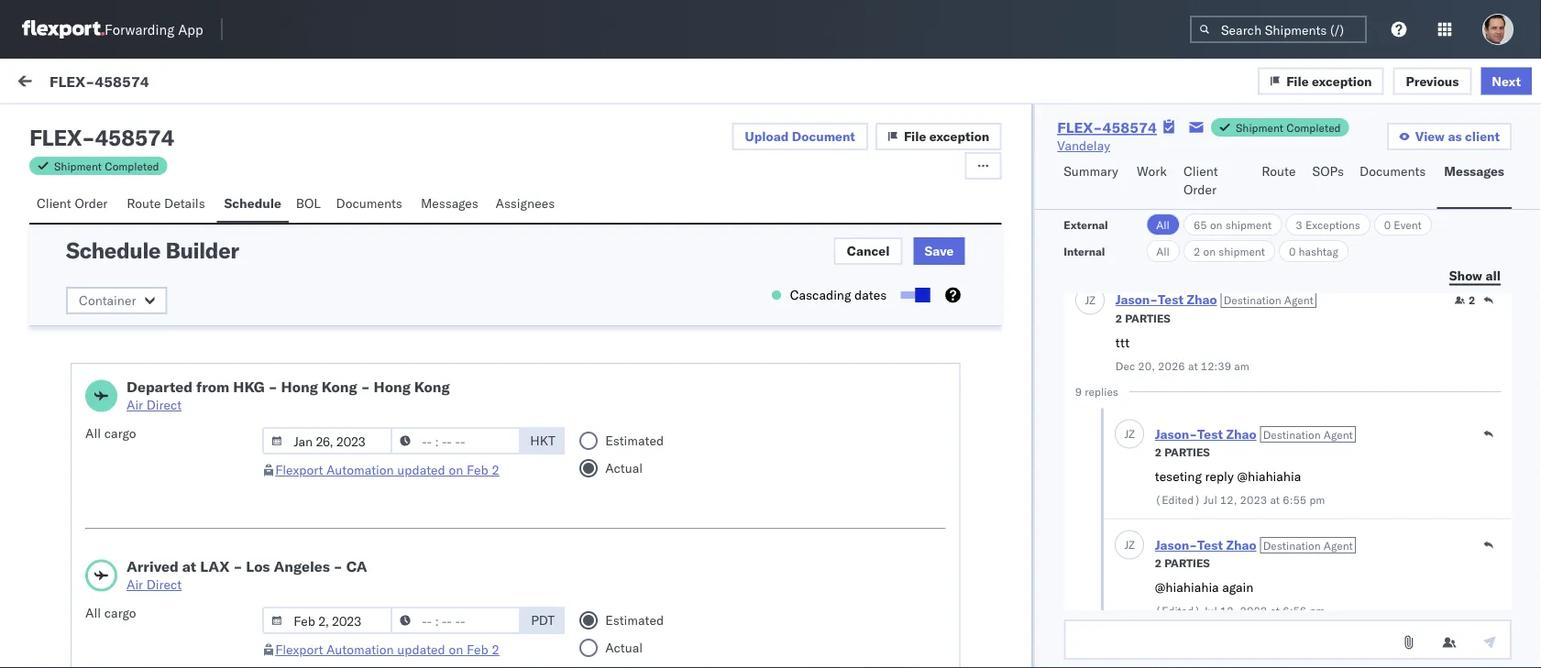 Task type: vqa. For each thing, say whether or not it's contained in the screenshot.
the topmost 2 PARTIES
yes



Task type: describe. For each thing, give the bounding box(es) containing it.
jason-test zhao button for teseting
[[1155, 427, 1256, 443]]

actual for arrived at lax - los angeles - ca
[[605, 640, 643, 656]]

work button
[[1130, 155, 1176, 209]]

flex- right my
[[50, 72, 95, 90]]

arrived
[[127, 558, 179, 576]]

ttt dec 20, 2026 at 12:39 am
[[1115, 335, 1249, 374]]

hello
[[139, 313, 170, 329]]

air inside arrived at lax - los angeles - ca air direct
[[127, 577, 143, 593]]

container
[[79, 293, 136, 309]]

@hiahiahia again (edited)  jul 12, 2023 at 6:56 pm
[[1155, 580, 1325, 619]]

flexport up @matthew loftus @jie xiong test
[[235, 200, 276, 214]]

1 horizontal spatial client order button
[[1176, 155, 1255, 209]]

jason-test zhao button for @hiahiahia
[[1155, 538, 1256, 554]]

external (3) button
[[22, 108, 116, 144]]

flex- up cancel button in the right of the page
[[807, 213, 846, 229]]

builder
[[166, 237, 239, 264]]

2 x from the top
[[150, 283, 156, 295]]

0 horizontal spatial exception
[[930, 128, 990, 144]]

teseting
[[1155, 469, 1202, 485]]

previous button
[[1393, 67, 1472, 95]]

client
[[1465, 128, 1500, 144]]

j x for @jie
[[147, 366, 156, 377]]

1 hong from the left
[[281, 378, 318, 396]]

bol button
[[289, 187, 329, 223]]

replies
[[1085, 386, 1118, 399]]

at inside ttt dec 20, 2026 at 12:39 am
[[1188, 360, 1198, 374]]

upload document button
[[732, 123, 868, 150]]

resize handle column header for actions
[[1508, 153, 1530, 429]]

6:56
[[1283, 605, 1307, 619]]

import
[[136, 75, 175, 91]]

flex - 458574
[[29, 124, 174, 151]]

3
[[1296, 218, 1303, 232]]

hashtag
[[1299, 244, 1339, 258]]

1 horizontal spatial documents button
[[1353, 155, 1437, 209]]

message for message list
[[213, 116, 264, 133]]

air inside departed from hkg - hong kong - hong kong air direct
[[127, 397, 143, 413]]

0 for 0 event
[[1384, 218, 1391, 232]]

(edited) inside @hiahiahia again (edited)  jul 12, 2023 at 6:56 pm
[[1155, 605, 1201, 619]]

import work button
[[129, 59, 215, 108]]

from
[[196, 378, 230, 396]]

2 up @hiahiahia again (edited)  jul 12, 2023 at 6:56 pm at bottom
[[1155, 557, 1162, 571]]

flex- up summary
[[1058, 118, 1103, 137]]

test
[[333, 230, 357, 246]]

internal for internal (0)
[[123, 116, 168, 133]]

(3)
[[84, 116, 108, 133]]

jie for @jie
[[173, 364, 189, 380]]

flexport. image
[[22, 20, 105, 39]]

vandelay down dec
[[1089, 378, 1141, 394]]

details
[[164, 195, 205, 211]]

1 horizontal spatial @jie
[[258, 230, 285, 246]]

save button
[[914, 238, 965, 265]]

vandelay down summary button
[[1089, 213, 1141, 229]]

event
[[1394, 218, 1422, 232]]

0 vertical spatial shipment
[[1236, 121, 1284, 134]]

summary
[[1064, 163, 1119, 179]]

route for route
[[1262, 163, 1296, 179]]

ttt
[[1115, 335, 1129, 351]]

2 horizontal spatial external
[[1316, 75, 1368, 91]]

next button
[[1481, 67, 1532, 95]]

1 horizontal spatial flex-458574
[[1058, 118, 1157, 137]]

2 down "65"
[[1194, 244, 1201, 258]]

@matthew loftus @jie xiong test
[[142, 230, 357, 246]]

0 vertical spatial as
[[1435, 75, 1449, 91]]

z for ttt
[[1089, 293, 1095, 307]]

on down -- : -- -- text box at the left of the page
[[449, 462, 463, 478]]

all cargo for arrived
[[85, 605, 136, 621]]

view
[[1416, 128, 1445, 144]]

1 resize handle column header from the left
[[73, 153, 95, 429]]

flexport automation updated on feb 2 button for hong
[[275, 462, 500, 478]]

hkg
[[233, 378, 265, 396]]

at inside arrived at lax - los angeles - ca air direct
[[182, 558, 196, 576]]

2 vertical spatial messages
[[421, 195, 479, 211]]

65
[[1194, 218, 1208, 232]]

j z for ttt
[[1085, 293, 1095, 307]]

parties for ttt
[[1125, 312, 1170, 326]]

flexport automation updated on feb 2 button for ca
[[275, 642, 500, 658]]

x for @jie
[[150, 366, 156, 377]]

@jie xiong
[[142, 395, 207, 411]]

related
[[808, 159, 846, 173]]

1 horizontal spatial file exception
[[1287, 73, 1372, 89]]

my
[[18, 71, 48, 96]]

lax
[[200, 558, 230, 576]]

pm inside @hiahiahia again (edited)  jul 12, 2023 at 6:56 pm
[[1309, 605, 1325, 619]]

2 horizontal spatial messages
[[1445, 163, 1505, 179]]

angeles
[[274, 558, 330, 576]]

forwarding app link
[[22, 20, 203, 39]]

air direct link for hong
[[127, 396, 450, 414]]

schedule builder
[[66, 237, 239, 264]]

show
[[1450, 267, 1483, 283]]

external (3)
[[29, 116, 108, 133]]

destination for dec
[[1223, 293, 1281, 307]]

2023 inside teseting reply @hiahiahia (edited)  jul 12, 2023 at 6:55 pm
[[1240, 494, 1267, 508]]

0 hashtag
[[1289, 244, 1339, 258]]

external for external (3)
[[29, 116, 81, 133]]

0 vertical spatial flex-458574
[[50, 72, 149, 90]]

2 on shipment
[[1194, 244, 1265, 258]]

direct inside departed from hkg - hong kong - hong kong air direct
[[147, 397, 182, 413]]

0 vertical spatial file
[[1287, 73, 1309, 89]]

route for route details
[[127, 195, 161, 211]]

hkt
[[530, 433, 556, 449]]

flexport automation updated on feb 2 for ca
[[275, 642, 500, 658]]

shipment for 2 on shipment
[[1219, 244, 1265, 258]]

1 horizontal spatial completed
[[1287, 121, 1341, 134]]

7:16
[[377, 364, 405, 380]]

at inside @hiahiahia again (edited)  jul 12, 2023 at 6:56 pm
[[1270, 605, 1280, 619]]

import work
[[136, 75, 208, 91]]

vandelay up ttt
[[1089, 296, 1141, 312]]

my work
[[18, 71, 100, 96]]

@hiahiahia inside teseting reply @hiahiahia (edited)  jul 12, 2023 at 6:55 pm
[[1237, 469, 1301, 485]]

message list button
[[206, 108, 300, 144]]

(0)
[[171, 116, 195, 133]]

cancel button
[[834, 238, 903, 265]]

order for client order button to the right
[[1184, 182, 1217, 198]]

0 horizontal spatial @jie
[[142, 395, 169, 411]]

feb for arrived at lax - los angeles - ca
[[467, 642, 488, 658]]

pm for 7:16
[[408, 364, 427, 380]]

2 button
[[1454, 293, 1475, 308]]

all button for 2
[[1147, 240, 1180, 262]]

mark
[[1261, 75, 1293, 91]]

1 vertical spatial documents
[[336, 195, 402, 211]]

agent for @hiahiahia
[[1323, 428, 1353, 442]]

on right "65"
[[1210, 218, 1223, 232]]

vandelay up summary
[[1058, 138, 1111, 154]]

0 horizontal spatial file exception
[[904, 128, 990, 144]]

assignees
[[496, 195, 555, 211]]

schedule for schedule builder
[[66, 237, 161, 264]]

jie xiong for xiong
[[173, 364, 225, 380]]

0 horizontal spatial client order button
[[29, 187, 119, 223]]

zhao for reply
[[1226, 427, 1256, 443]]

flex- left dates
[[807, 296, 846, 312]]

client order for client order button to the right
[[1184, 163, 1218, 198]]

arrived at lax - los angeles - ca air direct
[[127, 558, 367, 593]]

vandelay link
[[1058, 137, 1111, 155]]

2023 inside @hiahiahia again (edited)  jul 12, 2023 at 6:56 pm
[[1240, 605, 1267, 619]]

flexport down angeles
[[275, 642, 323, 658]]

1 vertical spatial file
[[904, 128, 927, 144]]

flexport right from
[[235, 365, 276, 379]]

ca
[[346, 558, 367, 576]]

26,
[[314, 364, 334, 380]]

estimated for departed from hkg - hong kong - hong kong
[[605, 433, 664, 449]]

departed
[[127, 378, 193, 396]]

1 horizontal spatial documents
[[1360, 163, 1426, 179]]

sops button
[[1305, 155, 1353, 209]]

work for related
[[849, 159, 873, 173]]

1 horizontal spatial shipment completed
[[1236, 121, 1341, 134]]

flexport down departed from hkg - hong kong - hong kong air direct
[[275, 462, 323, 478]]

agent for 20,
[[1284, 293, 1313, 307]]

client for client order button to the right
[[1184, 163, 1218, 179]]

2 vertical spatial pdt
[[531, 613, 555, 629]]

@matthew
[[142, 230, 207, 246]]

2 down -- : -- -- text box at the left of the page
[[492, 462, 500, 478]]

on down -- : -- -- text field
[[449, 642, 463, 658]]

9
[[1075, 386, 1082, 399]]

resize handle column header for message
[[777, 153, 799, 429]]

jie for @matthew
[[173, 199, 189, 215]]

schedule button
[[217, 187, 289, 223]]

oct 27, 2023, 1:02 pm pdt
[[290, 199, 454, 215]]

jason- for teseting
[[1155, 427, 1197, 443]]

6:55
[[1283, 494, 1307, 508]]

all button for 65
[[1147, 214, 1180, 236]]

jie xiong for loftus
[[173, 199, 225, 215]]

upload document
[[745, 128, 855, 144]]

show all
[[1450, 267, 1501, 283]]

reply
[[1205, 469, 1234, 485]]

updated for hong
[[397, 462, 445, 478]]

2 kong from the left
[[414, 378, 450, 396]]

-- : -- -- text field
[[391, 427, 521, 455]]

z for teseting
[[1128, 427, 1135, 441]]

1 horizontal spatial messages button
[[1437, 155, 1512, 209]]

work inside button
[[1137, 163, 1167, 179]]

again
[[1222, 580, 1253, 596]]

j x for @matthew
[[147, 201, 156, 212]]

1 vertical spatial shipment
[[54, 159, 102, 173]]

feb for departed from hkg - hong kong - hong kong
[[467, 462, 488, 478]]

0 event
[[1384, 218, 1422, 232]]

jason-test zhao button for ttt
[[1115, 292, 1217, 308]]

pdt for oct 27, 2023, 1:02 pm pdt
[[430, 199, 454, 215]]

show all button
[[1439, 262, 1512, 290]]

forwarding app
[[105, 21, 203, 38]]

message list
[[213, 116, 289, 133]]

automation for ca
[[327, 642, 394, 658]]

flex
[[29, 124, 82, 151]]

2 parties button for @hiahiahia
[[1155, 555, 1210, 571]]

all cargo for departed
[[85, 425, 136, 442]]

0 horizontal spatial shipment completed
[[54, 159, 159, 173]]

2 parties for teseting
[[1155, 446, 1210, 460]]

2023, for 1:02
[[338, 199, 373, 215]]

save
[[925, 243, 954, 259]]

2 j x from the top
[[147, 283, 156, 295]]

1 horizontal spatial client
[[1089, 159, 1119, 173]]

12, inside @hiahiahia again (edited)  jul 12, 2023 at 6:56 pm
[[1220, 605, 1237, 619]]

20,
[[1138, 360, 1155, 374]]

oct 26, 2023, 7:16 pm pdt
[[290, 364, 454, 380]]

previous
[[1406, 73, 1459, 89]]

client order for the left client order button
[[37, 195, 108, 211]]

exceptions
[[1306, 218, 1361, 232]]



Task type: locate. For each thing, give the bounding box(es) containing it.
summary button
[[1057, 155, 1130, 209]]

item/shipment
[[876, 159, 951, 173]]

bol
[[296, 195, 321, 211]]

j z for teseting
[[1124, 427, 1135, 441]]

1 direct from the top
[[147, 397, 182, 413]]

1 vertical spatial work
[[1137, 163, 1167, 179]]

test up the again
[[1197, 538, 1223, 554]]

at left 6:56 at right bottom
[[1270, 605, 1280, 619]]

air down "departed"
[[127, 397, 143, 413]]

route left details at the top
[[127, 195, 161, 211]]

file up item/shipment
[[904, 128, 927, 144]]

0 vertical spatial shipment
[[1226, 218, 1272, 232]]

1 vertical spatial automation
[[327, 642, 394, 658]]

1 pm from the top
[[408, 199, 427, 215]]

flex- 458574 down cancel button in the right of the page
[[807, 296, 893, 312]]

test for @hiahiahia
[[1197, 538, 1223, 554]]

1 jie from the top
[[173, 199, 189, 215]]

0 for 0 hashtag
[[1289, 244, 1296, 258]]

5 resize handle column header from the left
[[1508, 153, 1530, 429]]

feb down -- : -- -- text field
[[467, 642, 488, 658]]

2 2023, from the top
[[338, 364, 373, 380]]

agent
[[1284, 293, 1313, 307], [1323, 428, 1353, 442], [1323, 539, 1353, 553]]

2 parties up @hiahiahia again (edited)  jul 12, 2023 at 6:56 pm at bottom
[[1155, 557, 1210, 571]]

completed
[[1287, 121, 1341, 134], [105, 159, 159, 173]]

0 vertical spatial work
[[52, 71, 100, 96]]

resize handle column header right all
[[1508, 153, 1530, 429]]

0 vertical spatial all cargo
[[85, 425, 136, 442]]

2 jie from the top
[[173, 364, 189, 380]]

2 feb from the top
[[467, 642, 488, 658]]

parties up ttt
[[1125, 312, 1170, 326]]

2 pm from the top
[[408, 364, 427, 380]]

@jie down schedule button
[[258, 230, 285, 246]]

2023, for 7:16
[[338, 364, 373, 380]]

updated for ca
[[397, 642, 445, 658]]

2 estimated from the top
[[605, 613, 664, 629]]

internal down summary button
[[1064, 244, 1105, 258]]

2 air direct link from the top
[[127, 576, 367, 594]]

2 vertical spatial external
[[1064, 218, 1108, 232]]

zhao up the again
[[1226, 538, 1256, 554]]

0 vertical spatial messages
[[1371, 75, 1431, 91]]

shipment up 2 on shipment
[[1226, 218, 1272, 232]]

updated
[[397, 462, 445, 478], [397, 642, 445, 658]]

destination for again
[[1263, 539, 1321, 553]]

2 vertical spatial parties
[[1164, 557, 1210, 571]]

0 horizontal spatial message
[[141, 159, 185, 173]]

dec
[[1115, 360, 1135, 374]]

2 horizontal spatial client
[[1184, 163, 1218, 179]]

2 up ttt
[[1115, 312, 1122, 326]]

internal
[[123, 116, 168, 133], [1064, 244, 1105, 258]]

mmm d, yyyy text field down departed from hkg - hong kong - hong kong air direct
[[262, 427, 393, 455]]

destination down 2 on shipment
[[1223, 293, 1281, 307]]

1 horizontal spatial message
[[213, 116, 264, 133]]

internal (0) button
[[116, 108, 206, 144]]

2 hong from the left
[[374, 378, 411, 396]]

documents button up test
[[329, 187, 413, 223]]

order for the left client order button
[[75, 195, 108, 211]]

pm right 6:55
[[1309, 494, 1325, 508]]

client order up "65"
[[1184, 163, 1218, 198]]

0 horizontal spatial messages button
[[413, 187, 488, 223]]

1 air direct link from the top
[[127, 396, 450, 414]]

cargo
[[104, 425, 136, 442], [104, 605, 136, 621]]

schedule up @matthew loftus @jie xiong test
[[224, 195, 281, 211]]

destination down 6:55
[[1263, 539, 1321, 553]]

kong
[[322, 378, 357, 396], [414, 378, 450, 396]]

cascading dates
[[790, 287, 887, 303]]

0 vertical spatial z
[[1089, 293, 1095, 307]]

mmm d, yyyy text field down angeles
[[262, 607, 393, 635]]

12, down reply
[[1220, 494, 1237, 508]]

pm inside teseting reply @hiahiahia (edited)  jul 12, 2023 at 6:55 pm
[[1309, 494, 1325, 508]]

3 x from the top
[[150, 366, 156, 377]]

jason-test zhao destination agent up the again
[[1155, 538, 1353, 554]]

resize handle column header
[[73, 153, 95, 429], [777, 153, 799, 429], [1058, 153, 1080, 429], [1340, 153, 1362, 429], [1508, 153, 1530, 429]]

resize handle column header left dates
[[777, 153, 799, 429]]

1 flex- 458574 from the top
[[807, 213, 893, 229]]

j x up "departed"
[[147, 366, 156, 377]]

order up "65"
[[1184, 182, 1217, 198]]

1 horizontal spatial client order
[[1184, 163, 1218, 198]]

1 vertical spatial agent
[[1323, 428, 1353, 442]]

direct inside arrived at lax - los angeles - ca air direct
[[147, 577, 182, 593]]

2 actual from the top
[[605, 640, 643, 656]]

2
[[1194, 244, 1201, 258], [1469, 294, 1475, 308], [1115, 312, 1122, 326], [1155, 446, 1162, 460], [492, 462, 500, 478], [1155, 557, 1162, 571], [492, 642, 500, 658]]

1 j x from the top
[[147, 201, 156, 212]]

messages down client
[[1445, 163, 1505, 179]]

forwarding
[[105, 21, 174, 38]]

route
[[1262, 163, 1296, 179], [127, 195, 161, 211]]

2 12, from the top
[[1220, 605, 1237, 619]]

file down search shipments (/) 'text box'
[[1287, 73, 1309, 89]]

jason-test zhao button
[[1115, 292, 1217, 308], [1155, 427, 1256, 443], [1155, 538, 1256, 554]]

oct for oct 26, 2023, 7:16 pm pdt
[[290, 364, 311, 380]]

1 estimated from the top
[[605, 433, 664, 449]]

2 (edited) from the top
[[1155, 605, 1201, 619]]

1 flexport automation updated on feb 2 from the top
[[275, 462, 500, 478]]

flex- 458574 up the cancel
[[807, 213, 893, 229]]

1 vertical spatial direct
[[147, 577, 182, 593]]

0 left hashtag
[[1289, 244, 1296, 258]]

0 vertical spatial parties
[[1125, 312, 1170, 326]]

route details button
[[119, 187, 217, 223]]

2 automation from the top
[[327, 642, 394, 658]]

jason-test zhao destination agent for reply
[[1155, 427, 1353, 443]]

1 vertical spatial parties
[[1164, 446, 1210, 460]]

2 vertical spatial jason-test zhao destination agent
[[1155, 538, 1353, 554]]

2 vertical spatial agent
[[1323, 539, 1353, 553]]

1 vertical spatial flex-458574
[[1058, 118, 1157, 137]]

air direct link for los
[[127, 576, 367, 594]]

1 vertical spatial internal
[[1064, 244, 1105, 258]]

1 vertical spatial 2 parties
[[1155, 446, 1210, 460]]

1 vertical spatial air
[[127, 577, 143, 593]]

route details
[[127, 195, 205, 211]]

oct left 27,
[[290, 199, 311, 215]]

1 vertical spatial test
[[1197, 427, 1223, 443]]

2 parties for @hiahiahia
[[1155, 557, 1210, 571]]

3 resize handle column header from the left
[[1058, 153, 1080, 429]]

None text field
[[1064, 620, 1512, 660]]

0 vertical spatial 2023,
[[338, 199, 373, 215]]

2 cargo from the top
[[104, 605, 136, 621]]

test for teseting
[[1197, 427, 1223, 443]]

schedule up the "container"
[[66, 237, 161, 264]]

0 vertical spatial 2023
[[1240, 494, 1267, 508]]

1 2023, from the top
[[338, 199, 373, 215]]

2 2023 from the top
[[1240, 605, 1267, 619]]

1 vertical spatial actual
[[605, 640, 643, 656]]

parties
[[1125, 312, 1170, 326], [1164, 446, 1210, 460], [1164, 557, 1210, 571]]

1 vertical spatial 12,
[[1220, 605, 1237, 619]]

0 vertical spatial updated
[[397, 462, 445, 478]]

2 updated from the top
[[397, 642, 445, 658]]

messages button down client
[[1437, 155, 1512, 209]]

1 updated from the top
[[397, 462, 445, 478]]

0 vertical spatial jason-test zhao button
[[1115, 292, 1217, 308]]

12, inside teseting reply @hiahiahia (edited)  jul 12, 2023 at 6:55 pm
[[1220, 494, 1237, 508]]

at left 6:55
[[1270, 494, 1280, 508]]

12, down the again
[[1220, 605, 1237, 619]]

cancel
[[847, 243, 890, 259]]

client order down flex
[[37, 195, 108, 211]]

documents
[[1360, 163, 1426, 179], [336, 195, 402, 211]]

0 horizontal spatial documents button
[[329, 187, 413, 223]]

0 horizontal spatial work
[[52, 71, 100, 96]]

jie xiong up @matthew
[[173, 199, 225, 215]]

mmm d, yyyy text field for kong
[[262, 427, 393, 455]]

-- : -- -- text field
[[391, 607, 521, 635]]

cargo for arrived
[[104, 605, 136, 621]]

1 vertical spatial messages
[[1445, 163, 1505, 179]]

shipment completed
[[1236, 121, 1341, 134], [54, 159, 159, 173]]

message for message
[[141, 159, 185, 173]]

client
[[1089, 159, 1119, 173], [1184, 163, 1218, 179], [37, 195, 71, 211]]

jul inside teseting reply @hiahiahia (edited)  jul 12, 2023 at 6:55 pm
[[1203, 494, 1217, 508]]

all button left 2 on shipment
[[1147, 240, 1180, 262]]

exception up item/shipment
[[930, 128, 990, 144]]

1 oct from the top
[[290, 199, 311, 215]]

@hiahiahia up 6:55
[[1237, 469, 1301, 485]]

message left list
[[213, 116, 264, 133]]

loftus
[[211, 230, 250, 246]]

pdt for oct 26, 2023, 7:16 pm pdt
[[430, 364, 454, 380]]

on down "65"
[[1204, 244, 1216, 258]]

2 pm from the top
[[1309, 605, 1325, 619]]

0 horizontal spatial documents
[[336, 195, 402, 211]]

shipment completed down mark at the right top of the page
[[1236, 121, 1341, 134]]

0 vertical spatial zhao
[[1187, 292, 1217, 308]]

assignees button
[[488, 187, 566, 223]]

parties for teseting
[[1164, 446, 1210, 460]]

1 vertical spatial feb
[[467, 642, 488, 658]]

cargo down the arrived
[[104, 605, 136, 621]]

jason- up teseting
[[1155, 427, 1197, 443]]

1 vertical spatial 2023
[[1240, 605, 1267, 619]]

2023, right 27,
[[338, 199, 373, 215]]

at
[[1188, 360, 1198, 374], [1270, 494, 1280, 508], [182, 558, 196, 576], [1270, 605, 1280, 619]]

(edited)
[[1155, 494, 1201, 508], [1155, 605, 1201, 619]]

@hiahiahia inside @hiahiahia again (edited)  jul 12, 2023 at 6:56 pm
[[1155, 580, 1219, 596]]

0 horizontal spatial kong
[[322, 378, 357, 396]]

work up external (3)
[[52, 71, 100, 96]]

j
[[147, 201, 150, 212], [147, 283, 150, 295], [1085, 293, 1089, 307], [147, 366, 150, 377], [1124, 427, 1128, 441], [1124, 538, 1128, 552]]

jie up @matthew
[[173, 199, 189, 215]]

view as client
[[1416, 128, 1500, 144]]

jason- for @hiahiahia
[[1155, 538, 1197, 554]]

work right summary button
[[1137, 163, 1167, 179]]

1 horizontal spatial route
[[1262, 163, 1296, 179]]

0 vertical spatial external
[[1316, 75, 1368, 91]]

1 vertical spatial flexport automation updated on feb 2 button
[[275, 642, 500, 658]]

1 12, from the top
[[1220, 494, 1237, 508]]

1 vertical spatial x
[[150, 283, 156, 295]]

1 vertical spatial schedule
[[66, 237, 161, 264]]

automation
[[327, 462, 394, 478], [327, 642, 394, 658]]

1 all button from the top
[[1147, 214, 1180, 236]]

external
[[1316, 75, 1368, 91], [29, 116, 81, 133], [1064, 218, 1108, 232]]

0 vertical spatial test
[[1158, 292, 1183, 308]]

client down flex
[[37, 195, 71, 211]]

1:02
[[377, 199, 405, 215]]

0
[[1384, 218, 1391, 232], [1289, 244, 1296, 258]]

3 j x from the top
[[147, 366, 156, 377]]

0 vertical spatial @hiahiahia
[[1237, 469, 1301, 485]]

0 vertical spatial flexport automation updated on feb 2 button
[[275, 462, 500, 478]]

2023 down the again
[[1240, 605, 1267, 619]]

1 vertical spatial oct
[[290, 364, 311, 380]]

zhao for again
[[1226, 538, 1256, 554]]

vandelay
[[1058, 138, 1111, 154], [1089, 213, 1141, 229], [1089, 296, 1141, 312], [1089, 378, 1141, 394]]

1 vertical spatial @hiahiahia
[[1155, 580, 1219, 596]]

parties for @hiahiahia
[[1164, 557, 1210, 571]]

shipment down flex
[[54, 159, 102, 173]]

flex-458574 up summary
[[1058, 118, 1157, 137]]

oct for oct 27, 2023, 1:02 pm pdt
[[290, 199, 311, 215]]

1 horizontal spatial internal
[[1064, 244, 1105, 258]]

1 (edited) from the top
[[1155, 494, 1201, 508]]

destination for reply
[[1263, 428, 1321, 442]]

external down summary button
[[1064, 218, 1108, 232]]

pdt right -- : -- -- text field
[[531, 613, 555, 629]]

1 vertical spatial file exception
[[904, 128, 990, 144]]

1 pm from the top
[[1309, 494, 1325, 508]]

client order
[[1184, 163, 1218, 198], [37, 195, 108, 211]]

0 horizontal spatial messages
[[421, 195, 479, 211]]

hong right 26,
[[374, 378, 411, 396]]

flexport automation updated on feb 2 for hong
[[275, 462, 500, 478]]

2 down -- : -- -- text field
[[492, 642, 500, 658]]

2 down show all button
[[1469, 294, 1475, 308]]

65 on shipment
[[1194, 218, 1272, 232]]

jason-test zhao destination agent up reply
[[1155, 427, 1353, 443]]

exception
[[1312, 73, 1372, 89], [930, 128, 990, 144]]

am
[[1234, 360, 1249, 374]]

1 horizontal spatial work
[[1137, 163, 1167, 179]]

1 vertical spatial work
[[849, 159, 873, 173]]

mmm d, yyyy text field for angeles
[[262, 607, 393, 635]]

internal (0)
[[123, 116, 195, 133]]

app
[[178, 21, 203, 38]]

upload
[[745, 128, 789, 144]]

j z for @hiahiahia
[[1124, 538, 1135, 552]]

0 vertical spatial jie xiong
[[173, 199, 225, 215]]

actions
[[1371, 159, 1409, 173]]

1 vertical spatial jie
[[173, 364, 189, 380]]

parties up @hiahiahia again (edited)  jul 12, 2023 at 6:56 pm at bottom
[[1164, 557, 1210, 571]]

0 vertical spatial direct
[[147, 397, 182, 413]]

work right import
[[178, 75, 208, 91]]

resize handle column header for related work item/shipment
[[1058, 153, 1080, 429]]

0 vertical spatial cargo
[[104, 425, 136, 442]]

resize handle column header left ttt
[[1058, 153, 1080, 429]]

1 2023 from the top
[[1240, 494, 1267, 508]]

1 horizontal spatial messages
[[1371, 75, 1431, 91]]

1 vertical spatial cargo
[[104, 605, 136, 621]]

oct
[[290, 199, 311, 215], [290, 364, 311, 380]]

list
[[268, 116, 289, 133]]

x up "departed"
[[150, 366, 156, 377]]

9 replies
[[1075, 386, 1118, 399]]

internal for internal
[[1064, 244, 1105, 258]]

458574
[[95, 72, 149, 90], [1103, 118, 1157, 137], [95, 124, 174, 151], [846, 213, 893, 229], [846, 296, 893, 312]]

z for @hiahiahia
[[1128, 538, 1135, 552]]

as inside view as client 'button'
[[1448, 128, 1462, 144]]

x for @matthew
[[150, 201, 156, 212]]

at inside teseting reply @hiahiahia (edited)  jul 12, 2023 at 6:55 pm
[[1270, 494, 1280, 508]]

2 flex- 458574 from the top
[[807, 296, 893, 312]]

air
[[127, 397, 143, 413], [127, 577, 143, 593]]

2 flexport automation updated on feb 2 from the top
[[275, 642, 500, 658]]

1 vertical spatial external
[[29, 116, 81, 133]]

work inside "button"
[[178, 75, 208, 91]]

0 horizontal spatial completed
[[105, 159, 159, 173]]

jul inside @hiahiahia again (edited)  jul 12, 2023 at 6:56 pm
[[1203, 605, 1217, 619]]

2 jie xiong from the top
[[173, 364, 225, 380]]

@hiahiahia
[[1237, 469, 1301, 485], [1155, 580, 1219, 596]]

0 vertical spatial estimated
[[605, 433, 664, 449]]

automation for hong
[[327, 462, 394, 478]]

2 vertical spatial j z
[[1124, 538, 1135, 552]]

zhao for dec
[[1187, 292, 1217, 308]]

view as client button
[[1387, 123, 1512, 150]]

2 all cargo from the top
[[85, 605, 136, 621]]

external left (3)
[[29, 116, 81, 133]]

1 actual from the top
[[605, 460, 643, 476]]

shipment for 65 on shipment
[[1226, 218, 1272, 232]]

2 direct from the top
[[147, 577, 182, 593]]

client order button
[[1176, 155, 1255, 209], [29, 187, 119, 223]]

jason-test zhao destination agent for dec
[[1115, 292, 1313, 308]]

schedule for schedule
[[224, 195, 281, 211]]

1 x from the top
[[150, 201, 156, 212]]

all
[[1486, 267, 1501, 283]]

1 horizontal spatial schedule
[[224, 195, 281, 211]]

0 vertical spatial completed
[[1287, 121, 1341, 134]]

2 resize handle column header from the left
[[777, 153, 799, 429]]

all cargo down "departed"
[[85, 425, 136, 442]]

next
[[1492, 73, 1521, 89]]

all cargo down the arrived
[[85, 605, 136, 621]]

1 vertical spatial flex- 458574
[[807, 296, 893, 312]]

jie xiong
[[173, 199, 225, 215], [173, 364, 225, 380]]

los
[[246, 558, 270, 576]]

direct down "departed"
[[147, 397, 182, 413]]

2 up teseting
[[1155, 446, 1162, 460]]

cargo for departed
[[104, 425, 136, 442]]

mark all external messages as read
[[1261, 75, 1483, 91]]

oct left 26,
[[290, 364, 311, 380]]

container button
[[66, 287, 167, 315]]

2 jul from the top
[[1203, 605, 1217, 619]]

-
[[82, 124, 95, 151], [268, 378, 277, 396], [361, 378, 370, 396], [233, 558, 242, 576], [334, 558, 343, 576]]

all
[[1296, 75, 1313, 91], [1157, 218, 1170, 232], [1157, 244, 1170, 258], [85, 425, 101, 442], [85, 605, 101, 621]]

destination
[[1223, 293, 1281, 307], [1263, 428, 1321, 442], [1263, 539, 1321, 553]]

schedule inside button
[[224, 195, 281, 211]]

0 vertical spatial jason-
[[1115, 292, 1158, 308]]

1 cargo from the top
[[104, 425, 136, 442]]

2 mmm d, yyyy text field from the top
[[262, 607, 393, 635]]

actual
[[605, 460, 643, 476], [605, 640, 643, 656]]

12:39
[[1201, 360, 1231, 374]]

message
[[213, 116, 264, 133], [141, 159, 185, 173]]

documents up test
[[336, 195, 402, 211]]

jason-test zhao destination agent for again
[[1155, 538, 1353, 554]]

documents button up 0 event
[[1353, 155, 1437, 209]]

0 vertical spatial file exception
[[1287, 73, 1372, 89]]

MMM D, YYYY text field
[[262, 427, 393, 455], [262, 607, 393, 635]]

2 parties for ttt
[[1115, 312, 1170, 326]]

1 vertical spatial exception
[[930, 128, 990, 144]]

1 horizontal spatial hong
[[374, 378, 411, 396]]

2 parties button for teseting
[[1155, 444, 1210, 460]]

message inside button
[[213, 116, 264, 133]]

messages button right 1:02
[[413, 187, 488, 223]]

work for my
[[52, 71, 100, 96]]

1 jie xiong from the top
[[173, 199, 225, 215]]

1 vertical spatial j x
[[147, 283, 156, 295]]

resize handle column header for client
[[1340, 153, 1362, 429]]

pm right 7:16
[[408, 364, 427, 380]]

at left the lax
[[182, 558, 196, 576]]

2 flexport automation updated on feb 2 button from the top
[[275, 642, 500, 658]]

actual for departed from hkg - hong kong - hong kong
[[605, 460, 643, 476]]

None checkbox
[[29, 212, 48, 231], [901, 292, 926, 299], [29, 295, 48, 313], [29, 212, 48, 231], [901, 292, 926, 299], [29, 295, 48, 313]]

Search Shipments (/) text field
[[1190, 16, 1367, 43]]

1 vertical spatial completed
[[105, 159, 159, 173]]

2 parties button up teseting
[[1155, 444, 1210, 460]]

2023, right 26,
[[338, 364, 373, 380]]

external for external
[[1064, 218, 1108, 232]]

direct
[[147, 397, 182, 413], [147, 577, 182, 593]]

1 vertical spatial 2 parties button
[[1155, 444, 1210, 460]]

0 vertical spatial j x
[[147, 201, 156, 212]]

sops
[[1313, 163, 1344, 179]]

2026
[[1158, 360, 1185, 374]]

order inside "client order"
[[1184, 182, 1217, 198]]

jie up @jie xiong
[[173, 364, 189, 380]]

test up ttt dec 20, 2026 at 12:39 am
[[1158, 292, 1183, 308]]

cascading
[[790, 287, 851, 303]]

1 mmm d, yyyy text field from the top
[[262, 427, 393, 455]]

0 vertical spatial jul
[[1203, 494, 1217, 508]]

2 parties button up ttt
[[1115, 310, 1170, 326]]

2 parties button
[[1115, 310, 1170, 326], [1155, 444, 1210, 460], [1155, 555, 1210, 571]]

1 air from the top
[[127, 397, 143, 413]]

2 parties button for ttt
[[1115, 310, 1170, 326]]

client for the left client order button
[[37, 195, 71, 211]]

estimated for arrived at lax - los angeles - ca
[[605, 613, 664, 629]]

file exception button
[[1258, 67, 1384, 95], [1258, 67, 1384, 95], [876, 123, 1002, 150], [876, 123, 1002, 150]]

(edited) inside teseting reply @hiahiahia (edited)  jul 12, 2023 at 6:55 pm
[[1155, 494, 1201, 508]]

0 vertical spatial j z
[[1085, 293, 1095, 307]]

shipment
[[1236, 121, 1284, 134], [54, 159, 102, 173]]

test up reply
[[1197, 427, 1223, 443]]

flexport automation updated on feb 2 button down -- : -- -- text field
[[275, 642, 500, 658]]

route left sops
[[1262, 163, 1296, 179]]

0 vertical spatial internal
[[123, 116, 168, 133]]

client right work button
[[1184, 163, 1218, 179]]

client order button up "65"
[[1176, 155, 1255, 209]]

0 vertical spatial exception
[[1312, 73, 1372, 89]]

internal inside button
[[123, 116, 168, 133]]

jason-test zhao button up the again
[[1155, 538, 1256, 554]]

jason-test zhao button up reply
[[1155, 427, 1256, 443]]

None checkbox
[[29, 157, 48, 175], [29, 377, 48, 396], [29, 157, 48, 175], [29, 377, 48, 396]]

agent for (edited)
[[1323, 539, 1353, 553]]

4 resize handle column header from the left
[[1340, 153, 1362, 429]]

1 jul from the top
[[1203, 494, 1217, 508]]

related work item/shipment
[[808, 159, 951, 173]]

1 vertical spatial jason-test zhao destination agent
[[1155, 427, 1353, 443]]

1 horizontal spatial exception
[[1312, 73, 1372, 89]]

resize handle column header left the hello
[[73, 153, 95, 429]]

2 air from the top
[[127, 577, 143, 593]]

external inside button
[[29, 116, 81, 133]]

0 vertical spatial 12,
[[1220, 494, 1237, 508]]

flexport automation updated on feb 2 down -- : -- -- text box at the left of the page
[[275, 462, 500, 478]]

direct down the arrived
[[147, 577, 182, 593]]

departed from hkg - hong kong - hong kong air direct
[[127, 378, 450, 413]]

2 vertical spatial test
[[1197, 538, 1223, 554]]

2 oct from the top
[[290, 364, 311, 380]]

flexport automation updated on feb 2
[[275, 462, 500, 478], [275, 642, 500, 658]]

pdt
[[430, 199, 454, 215], [430, 364, 454, 380], [531, 613, 555, 629]]

1 vertical spatial updated
[[397, 642, 445, 658]]

1 vertical spatial jie xiong
[[173, 364, 225, 380]]

1 all cargo from the top
[[85, 425, 136, 442]]

pdt right 7:16
[[430, 364, 454, 380]]

jason-test zhao destination agent
[[1115, 292, 1313, 308], [1155, 427, 1353, 443], [1155, 538, 1353, 554]]

pm for 1:02
[[408, 199, 427, 215]]

test for ttt
[[1158, 292, 1183, 308]]

0 vertical spatial documents
[[1360, 163, 1426, 179]]

0 horizontal spatial shipment
[[54, 159, 102, 173]]

0 vertical spatial pdt
[[430, 199, 454, 215]]

3 exceptions
[[1296, 218, 1361, 232]]

1 automation from the top
[[327, 462, 394, 478]]

work right related
[[849, 159, 873, 173]]

1 feb from the top
[[467, 462, 488, 478]]

1 kong from the left
[[322, 378, 357, 396]]

1 flexport automation updated on feb 2 button from the top
[[275, 462, 500, 478]]

2 all button from the top
[[1147, 240, 1180, 262]]

jason- for ttt
[[1115, 292, 1158, 308]]



